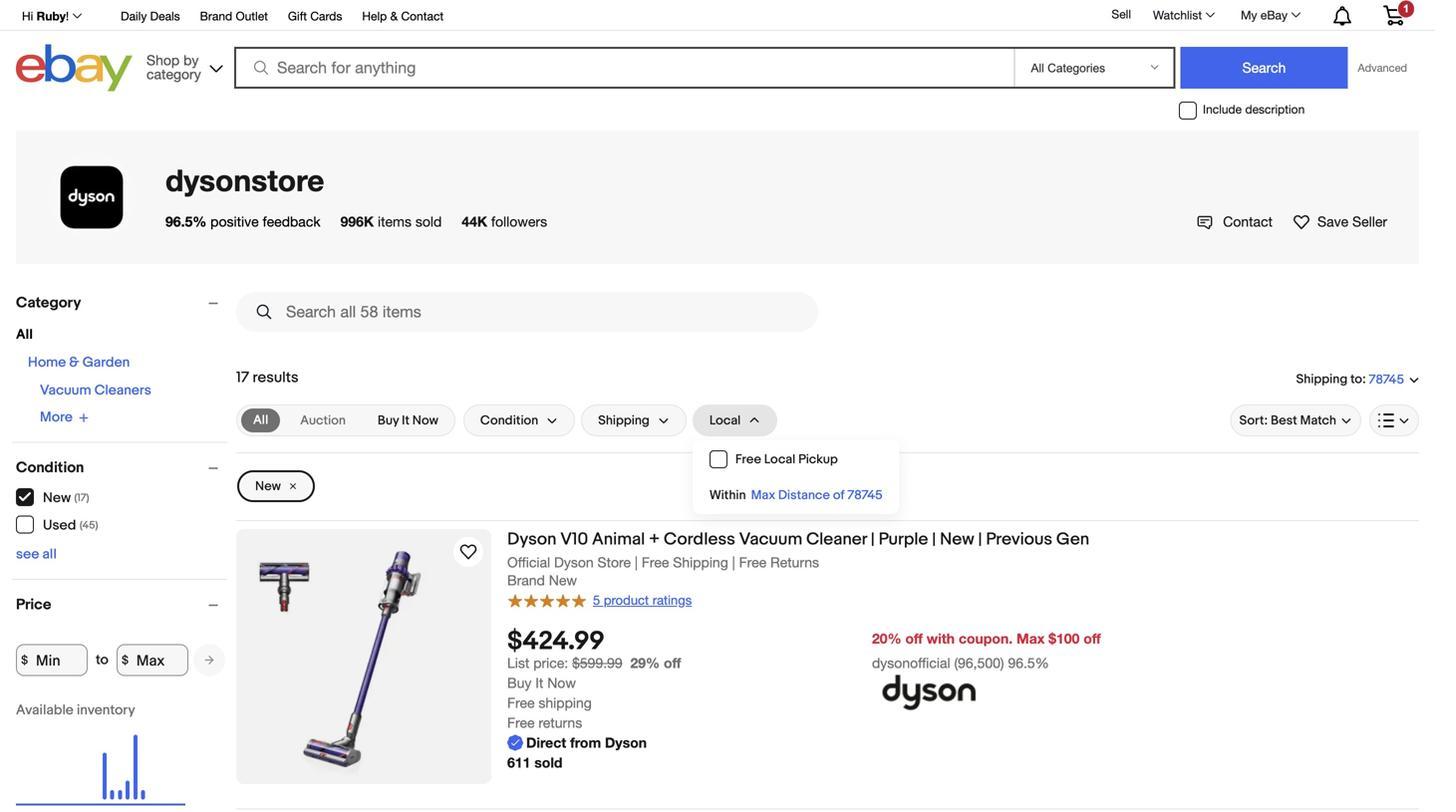 Task type: locate. For each thing, give the bounding box(es) containing it.
0 horizontal spatial it
[[402, 413, 410, 428]]

off
[[906, 630, 923, 647], [1084, 630, 1101, 647], [664, 655, 681, 671]]

dyson v10 animal + cordless vacuum cleaner | purple | new | previous gen image
[[236, 529, 492, 785]]

1 link
[[1372, 0, 1417, 29]]

0 vertical spatial vacuum
[[40, 382, 91, 399]]

new inside "link"
[[255, 479, 281, 494]]

2 horizontal spatial off
[[1084, 630, 1101, 647]]

buy
[[378, 413, 399, 428], [507, 675, 532, 691]]

1 $ from the left
[[21, 653, 28, 668]]

dyson right from at left bottom
[[605, 735, 647, 751]]

shop by category banner
[[11, 0, 1420, 97]]

20%
[[872, 630, 902, 647]]

0 horizontal spatial &
[[69, 354, 79, 371]]

96.5% down $100
[[1008, 655, 1049, 671]]

dyson v10 animal + cordless vacuum cleaner | purple | new | previous gen official dyson store | free shipping | free returns brand new
[[507, 529, 1090, 589]]

1 horizontal spatial buy
[[507, 675, 532, 691]]

sold down direct
[[535, 754, 563, 771]]

0 vertical spatial shipping
[[1297, 372, 1348, 387]]

0 horizontal spatial 96.5%
[[165, 213, 207, 230]]

78745
[[1369, 372, 1405, 388], [848, 488, 883, 503]]

new left (17)
[[43, 490, 71, 507]]

20% off with coupon. max $100 off list price: $599.99 29% off
[[507, 630, 1101, 671]]

local
[[710, 413, 741, 428], [764, 452, 796, 467]]

1 vertical spatial vacuum
[[739, 529, 803, 550]]

& for home
[[69, 354, 79, 371]]

0 vertical spatial brand
[[200, 9, 232, 23]]

1 horizontal spatial condition button
[[463, 405, 575, 437]]

buy inside dysonofficial (96,500) 96.5% buy it now
[[507, 675, 532, 691]]

$
[[21, 653, 28, 668], [122, 653, 129, 668]]

1
[[1404, 2, 1410, 15]]

0 vertical spatial condition button
[[463, 405, 575, 437]]

1 horizontal spatial &
[[390, 9, 398, 23]]

1 vertical spatial 96.5%
[[1008, 655, 1049, 671]]

account navigation
[[11, 0, 1420, 31]]

vacuum up returns
[[739, 529, 803, 550]]

buy it now
[[378, 413, 439, 428]]

help & contact link
[[362, 6, 444, 28]]

dysonofficial (96,500) 96.5% buy it now
[[507, 655, 1049, 691]]

1 horizontal spatial off
[[906, 630, 923, 647]]

1 vertical spatial sold
[[535, 754, 563, 771]]

ratings
[[653, 593, 692, 608]]

$ up available
[[21, 653, 28, 668]]

& right help
[[390, 9, 398, 23]]

1 horizontal spatial $
[[122, 653, 129, 668]]

purple
[[879, 529, 929, 550]]

local left pickup
[[764, 452, 796, 467]]

sort: best match button
[[1231, 405, 1362, 437]]

contact left save
[[1223, 213, 1273, 230]]

78745 right :
[[1369, 372, 1405, 388]]

available
[[16, 702, 74, 719]]

| down cordless
[[732, 554, 736, 571]]

with
[[927, 630, 955, 647]]

1 vertical spatial now
[[548, 675, 576, 691]]

0 vertical spatial all
[[16, 327, 33, 343]]

1 horizontal spatial vacuum
[[739, 529, 803, 550]]

include
[[1203, 102, 1242, 116]]

brand down official
[[507, 572, 545, 589]]

0 horizontal spatial off
[[664, 655, 681, 671]]

0 vertical spatial &
[[390, 9, 398, 23]]

& right home on the left of page
[[69, 354, 79, 371]]

listing options selector. list view selected. image
[[1379, 413, 1411, 429]]

it down price: at the left of the page
[[536, 675, 544, 691]]

sold right "items"
[[416, 213, 442, 230]]

all down 17 results at left top
[[253, 413, 268, 428]]

78745 inside the shipping to : 78745
[[1369, 372, 1405, 388]]

| left previous
[[979, 529, 982, 550]]

off right $100
[[1084, 630, 1101, 647]]

1 vertical spatial it
[[536, 675, 544, 691]]

Search for anything text field
[[237, 49, 1010, 87]]

off right 29%
[[664, 655, 681, 671]]

daily deals link
[[121, 6, 180, 28]]

$599.99
[[572, 655, 623, 671]]

watch dyson v10 animal + cordless vacuum cleaner | purple | new | previous gen image
[[457, 540, 481, 564]]

dyson inside free shipping free returns direct from dyson 611 sold
[[605, 735, 647, 751]]

it right auction
[[402, 413, 410, 428]]

1 horizontal spatial contact
[[1223, 213, 1273, 230]]

2 vertical spatial shipping
[[673, 554, 729, 571]]

0 horizontal spatial contact
[[401, 9, 444, 23]]

shop
[[147, 52, 180, 68]]

new down the all selected 'text field'
[[255, 479, 281, 494]]

1 horizontal spatial shipping
[[673, 554, 729, 571]]

it
[[402, 413, 410, 428], [536, 675, 544, 691]]

2 vertical spatial dyson
[[605, 735, 647, 751]]

&
[[390, 9, 398, 23], [69, 354, 79, 371]]

0 vertical spatial buy
[[378, 413, 399, 428]]

0 vertical spatial max
[[751, 488, 776, 503]]

0 horizontal spatial local
[[710, 413, 741, 428]]

0 horizontal spatial condition button
[[16, 459, 227, 477]]

local up free local pickup
[[710, 413, 741, 428]]

0 horizontal spatial 78745
[[848, 488, 883, 503]]

condition button
[[463, 405, 575, 437], [16, 459, 227, 477]]

more
[[40, 409, 73, 426]]

0 horizontal spatial brand
[[200, 9, 232, 23]]

inventory
[[77, 702, 135, 719]]

0 horizontal spatial shipping
[[598, 413, 650, 428]]

None submit
[[1181, 47, 1348, 89]]

| right store
[[635, 554, 638, 571]]

1 vertical spatial condition
[[16, 459, 84, 477]]

vacuum inside the dyson v10 animal + cordless vacuum cleaner | purple | new | previous gen official dyson store | free shipping | free returns brand new
[[739, 529, 803, 550]]

dyson down v10
[[554, 554, 594, 571]]

my ebay
[[1241, 8, 1288, 22]]

Search all 58 items field
[[236, 292, 819, 332]]

to up sort: best match dropdown button
[[1351, 372, 1363, 387]]

new right purple
[[940, 529, 975, 550]]

shipping to : 78745
[[1297, 372, 1405, 388]]

contact right help
[[401, 9, 444, 23]]

contact
[[401, 9, 444, 23], [1223, 213, 1273, 230]]

2 $ from the left
[[122, 653, 129, 668]]

save seller
[[1318, 213, 1388, 230]]

category
[[147, 66, 201, 82]]

0 horizontal spatial buy
[[378, 413, 399, 428]]

watchlist link
[[1142, 3, 1224, 27]]

within
[[710, 488, 746, 503]]

1 vertical spatial contact
[[1223, 213, 1273, 230]]

dyson up official
[[507, 529, 557, 550]]

dyson
[[507, 529, 557, 550], [554, 554, 594, 571], [605, 735, 647, 751]]

feedback
[[263, 213, 321, 230]]

1 horizontal spatial to
[[1351, 372, 1363, 387]]

1 horizontal spatial max
[[1017, 630, 1045, 647]]

ruby
[[37, 9, 66, 23]]

buy down list
[[507, 675, 532, 691]]

0 vertical spatial condition
[[480, 413, 539, 428]]

0 vertical spatial contact
[[401, 9, 444, 23]]

cleaners
[[94, 382, 151, 399]]

local inside dropdown button
[[710, 413, 741, 428]]

by
[[184, 52, 199, 68]]

0 vertical spatial sold
[[416, 213, 442, 230]]

1 vertical spatial local
[[764, 452, 796, 467]]

0 horizontal spatial now
[[413, 413, 439, 428]]

distance
[[778, 488, 830, 503]]

1 vertical spatial all
[[253, 413, 268, 428]]

now
[[413, 413, 439, 428], [548, 675, 576, 691]]

gift
[[288, 9, 307, 23]]

0 vertical spatial to
[[1351, 372, 1363, 387]]

results
[[253, 369, 299, 387]]

all up home on the left of page
[[16, 327, 33, 343]]

96.5% left positive
[[165, 213, 207, 230]]

All selected text field
[[253, 412, 268, 430]]

save
[[1318, 213, 1349, 230]]

0 vertical spatial local
[[710, 413, 741, 428]]

of
[[833, 488, 845, 503]]

1 horizontal spatial condition
[[480, 413, 539, 428]]

shipping inside 'dropdown button'
[[598, 413, 650, 428]]

1 horizontal spatial 96.5%
[[1008, 655, 1049, 671]]

44k followers
[[462, 213, 547, 230]]

Direct from Dyson text field
[[507, 733, 647, 753]]

shipping
[[1297, 372, 1348, 387], [598, 413, 650, 428], [673, 554, 729, 571]]

0 horizontal spatial condition
[[16, 459, 84, 477]]

1 vertical spatial dyson
[[554, 554, 594, 571]]

see all button
[[16, 546, 57, 563]]

max left $100
[[1017, 630, 1045, 647]]

1 vertical spatial &
[[69, 354, 79, 371]]

1 horizontal spatial 78745
[[1369, 372, 1405, 388]]

1 vertical spatial buy
[[507, 675, 532, 691]]

96.5% inside dysonofficial (96,500) 96.5% buy it now
[[1008, 655, 1049, 671]]

0 vertical spatial now
[[413, 413, 439, 428]]

shipping for shipping to : 78745
[[1297, 372, 1348, 387]]

0 horizontal spatial $
[[21, 653, 28, 668]]

brand outlet link
[[200, 6, 268, 28]]

1 vertical spatial shipping
[[598, 413, 650, 428]]

new
[[255, 479, 281, 494], [43, 490, 71, 507], [940, 529, 975, 550], [549, 572, 577, 589]]

1 horizontal spatial all
[[253, 413, 268, 428]]

1 horizontal spatial now
[[548, 675, 576, 691]]

Minimum Value in $ text field
[[16, 645, 88, 676]]

max
[[751, 488, 776, 503], [1017, 630, 1045, 647]]

seller
[[1353, 213, 1388, 230]]

free up direct
[[507, 715, 535, 731]]

shop by category
[[147, 52, 201, 82]]

off up dysonofficial
[[906, 630, 923, 647]]

78745 right of
[[848, 488, 883, 503]]

$ up inventory
[[122, 653, 129, 668]]

buy right auction
[[378, 413, 399, 428]]

0 vertical spatial it
[[402, 413, 410, 428]]

1 vertical spatial max
[[1017, 630, 1045, 647]]

max right 'within'
[[751, 488, 776, 503]]

1 vertical spatial to
[[96, 652, 109, 669]]

sort:
[[1240, 413, 1268, 428]]

help
[[362, 9, 387, 23]]

positive
[[210, 213, 259, 230]]

shipping
[[539, 695, 592, 711]]

& inside "account" 'navigation'
[[390, 9, 398, 23]]

1 horizontal spatial brand
[[507, 572, 545, 589]]

vacuum up more button
[[40, 382, 91, 399]]

17 results
[[236, 369, 299, 387]]

all inside the '$424.99' main content
[[253, 413, 268, 428]]

sort: best match
[[1240, 413, 1337, 428]]

brand left the outlet
[[200, 9, 232, 23]]

from
[[570, 735, 601, 751]]

1 horizontal spatial local
[[764, 452, 796, 467]]

price
[[16, 596, 51, 614]]

to
[[1351, 372, 1363, 387], [96, 652, 109, 669]]

shipping inside the shipping to : 78745
[[1297, 372, 1348, 387]]

0 vertical spatial 78745
[[1369, 372, 1405, 388]]

to left maximum value in $ text box
[[96, 652, 109, 669]]

17
[[236, 369, 249, 387]]

1 horizontal spatial it
[[536, 675, 544, 691]]

96.5%
[[165, 213, 207, 230], [1008, 655, 1049, 671]]

category button
[[16, 294, 227, 312]]

auction link
[[288, 409, 358, 433]]

1 vertical spatial brand
[[507, 572, 545, 589]]

2 horizontal spatial shipping
[[1297, 372, 1348, 387]]

1 vertical spatial condition button
[[16, 459, 227, 477]]

1 horizontal spatial sold
[[535, 754, 563, 771]]

help & contact
[[362, 9, 444, 23]]



Task type: vqa. For each thing, say whether or not it's contained in the screenshot.
& associated with Help
yes



Task type: describe. For each thing, give the bounding box(es) containing it.
visit dysonofficial ebay store! image
[[872, 673, 986, 713]]

shipping inside the dyson v10 animal + cordless vacuum cleaner | purple | new | previous gen official dyson store | free shipping | free returns brand new
[[673, 554, 729, 571]]

(45)
[[80, 519, 98, 532]]

gift cards
[[288, 9, 342, 23]]

96.5% positive feedback
[[165, 213, 321, 230]]

0 horizontal spatial vacuum
[[40, 382, 91, 399]]

$ for minimum value in $ text field
[[21, 653, 28, 668]]

v10
[[561, 529, 588, 550]]

condition inside dropdown button
[[480, 413, 539, 428]]

shop by category button
[[138, 44, 227, 87]]

free left returns
[[739, 554, 767, 571]]

description
[[1246, 102, 1305, 116]]

now inside dysonofficial (96,500) 96.5% buy it now
[[548, 675, 576, 691]]

0 vertical spatial 96.5%
[[165, 213, 207, 230]]

free shipping free returns direct from dyson 611 sold
[[507, 695, 647, 771]]

daily
[[121, 9, 147, 23]]

cleaner
[[807, 529, 867, 550]]

brand inside "account" 'navigation'
[[200, 9, 232, 23]]

save seller button
[[1293, 211, 1388, 232]]

ebay
[[1261, 8, 1288, 22]]

home & garden link
[[28, 354, 130, 371]]

category
[[16, 294, 81, 312]]

official
[[507, 554, 550, 571]]

$ for maximum value in $ text box
[[122, 653, 129, 668]]

dyson v10 animal + cordless vacuum cleaner | purple | new | previous gen heading
[[507, 529, 1090, 550]]

free local pickup
[[736, 452, 838, 467]]

advanced
[[1358, 61, 1408, 74]]

5
[[593, 593, 600, 608]]

new down official
[[549, 572, 577, 589]]

1 vertical spatial 78745
[[848, 488, 883, 503]]

brand inside the dyson v10 animal + cordless vacuum cleaner | purple | new | previous gen official dyson store | free shipping | free returns brand new
[[507, 572, 545, 589]]

$424.99
[[507, 626, 605, 657]]

contact inside help & contact link
[[401, 9, 444, 23]]

vacuum cleaners
[[40, 382, 151, 399]]

all link
[[241, 409, 280, 433]]

dysonstore
[[165, 162, 324, 198]]

new (17)
[[43, 490, 89, 507]]

match
[[1301, 413, 1337, 428]]

within max distance of 78745
[[710, 488, 883, 503]]

sell link
[[1103, 7, 1141, 21]]

direct
[[526, 735, 566, 751]]

contact link
[[1198, 213, 1273, 230]]

store
[[598, 554, 631, 571]]

996k
[[341, 213, 374, 230]]

free local pickup link
[[694, 442, 899, 478]]

611
[[507, 754, 531, 771]]

coupon.
[[959, 630, 1013, 647]]

5 product ratings
[[593, 593, 692, 608]]

free down the local dropdown button
[[736, 452, 762, 467]]

price:
[[534, 655, 568, 671]]

to inside the shipping to : 78745
[[1351, 372, 1363, 387]]

free down +
[[642, 554, 669, 571]]

all
[[42, 546, 57, 563]]

previous
[[986, 529, 1053, 550]]

my ebay link
[[1230, 3, 1310, 27]]

list
[[507, 655, 530, 671]]

sold inside free shipping free returns direct from dyson 611 sold
[[535, 754, 563, 771]]

996k items sold
[[341, 213, 442, 230]]

| left purple
[[871, 529, 875, 550]]

| right purple
[[932, 529, 936, 550]]

see all
[[16, 546, 57, 563]]

!
[[66, 9, 69, 23]]

$424.99 main content
[[236, 284, 1420, 811]]

0 vertical spatial dyson
[[507, 529, 557, 550]]

free down list
[[507, 695, 535, 711]]

buy it now link
[[366, 409, 451, 433]]

returns
[[539, 715, 582, 731]]

0 horizontal spatial to
[[96, 652, 109, 669]]

0 horizontal spatial max
[[751, 488, 776, 503]]

(96,500)
[[955, 655, 1004, 671]]

0 horizontal spatial all
[[16, 327, 33, 343]]

animal
[[592, 529, 645, 550]]

none submit inside "shop by category" banner
[[1181, 47, 1348, 89]]

hi
[[22, 9, 33, 23]]

watchlist
[[1153, 8, 1202, 22]]

shipping for shipping
[[598, 413, 650, 428]]

home
[[28, 354, 66, 371]]

followers
[[491, 213, 547, 230]]

best
[[1271, 413, 1298, 428]]

new link
[[237, 471, 315, 502]]

sell
[[1112, 7, 1132, 21]]

Maximum Value in $ text field
[[117, 645, 188, 676]]

dysonofficial
[[872, 655, 951, 671]]

it inside dysonofficial (96,500) 96.5% buy it now
[[536, 675, 544, 691]]

(17)
[[74, 492, 89, 505]]

hi ruby !
[[22, 9, 69, 23]]

graph of available inventory between $0 and $1000+ image
[[16, 702, 185, 811]]

returns
[[771, 554, 820, 571]]

used
[[43, 517, 76, 534]]

items
[[378, 213, 412, 230]]

max inside 20% off with coupon. max $100 off list price: $599.99 29% off
[[1017, 630, 1045, 647]]

& for help
[[390, 9, 398, 23]]

dysonstore link
[[165, 162, 324, 198]]

price button
[[16, 596, 227, 614]]

pickup
[[799, 452, 838, 467]]

more button
[[40, 409, 89, 426]]

cards
[[310, 9, 342, 23]]

5 product ratings link
[[507, 591, 692, 609]]

gen
[[1057, 529, 1090, 550]]

contact inside contact link
[[1223, 213, 1273, 230]]

0 horizontal spatial sold
[[416, 213, 442, 230]]

product
[[604, 593, 649, 608]]

$100
[[1049, 630, 1080, 647]]

29%
[[631, 655, 660, 671]]

:
[[1363, 372, 1366, 387]]

outlet
[[236, 9, 268, 23]]

dysonstore image
[[48, 154, 136, 241]]

advanced link
[[1348, 48, 1418, 88]]

daily deals
[[121, 9, 180, 23]]



